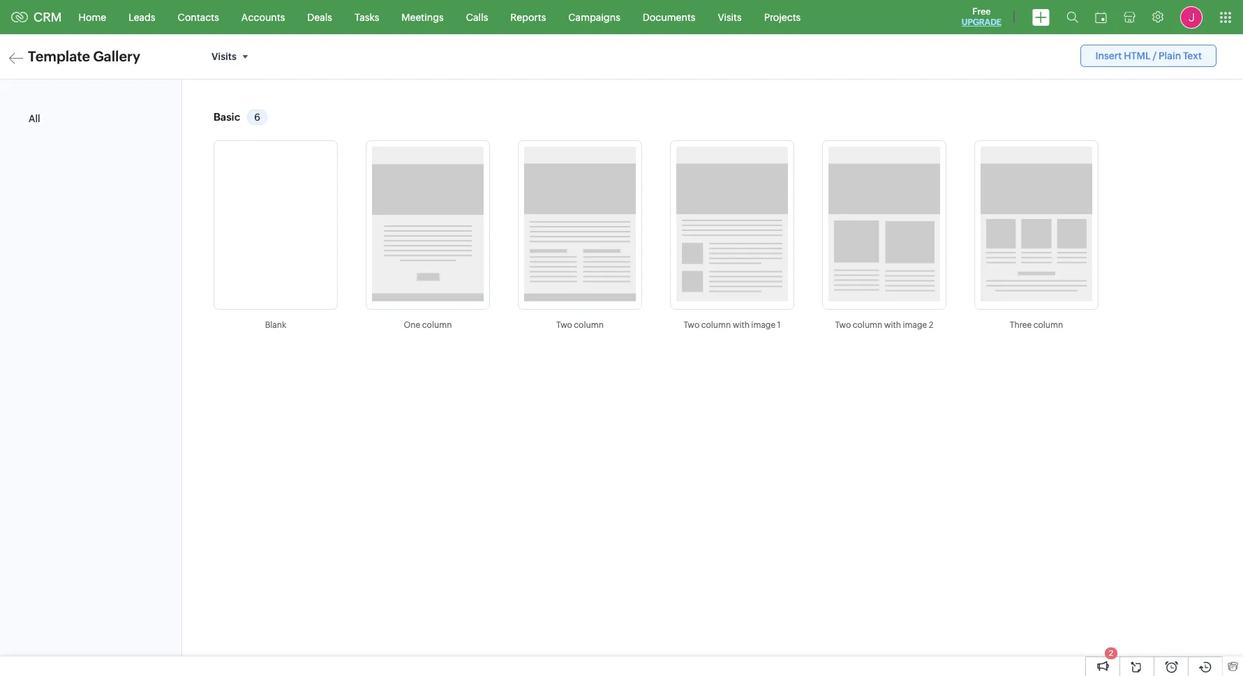 Task type: describe. For each thing, give the bounding box(es) containing it.
calendar image
[[1096, 12, 1108, 23]]

projects
[[764, 12, 801, 23]]

leads
[[129, 12, 155, 23]]

one
[[404, 321, 421, 330]]

two for two column with image 1
[[684, 321, 700, 330]]

with for 1
[[733, 321, 750, 330]]

column for two column with image 2
[[853, 321, 883, 330]]

reports link
[[500, 0, 557, 34]]

not loaded image for three column
[[981, 147, 1093, 302]]

calls link
[[455, 0, 500, 34]]

upgrade
[[962, 17, 1002, 27]]

two column with image 2
[[836, 321, 934, 330]]

visits for the visits link
[[718, 12, 742, 23]]

tasks link
[[344, 0, 391, 34]]

image for 2
[[903, 321, 928, 330]]

reports
[[511, 12, 546, 23]]

basic
[[214, 111, 240, 123]]

/
[[1153, 50, 1157, 61]]

html
[[1124, 50, 1151, 61]]

home
[[79, 12, 106, 23]]

accounts
[[242, 12, 285, 23]]

contacts link
[[167, 0, 230, 34]]

three column
[[1010, 321, 1064, 330]]

crm link
[[11, 10, 62, 24]]

6
[[254, 112, 260, 123]]

plain
[[1159, 50, 1182, 61]]

all
[[29, 113, 40, 124]]

template gallery
[[28, 48, 140, 64]]

documents link
[[632, 0, 707, 34]]

meetings
[[402, 12, 444, 23]]

one column
[[404, 321, 452, 330]]

0 vertical spatial 2
[[929, 321, 934, 330]]

campaigns link
[[557, 0, 632, 34]]

insert
[[1096, 50, 1123, 61]]

documents
[[643, 12, 696, 23]]

not loaded image for two column
[[524, 147, 636, 302]]

column for two column
[[574, 321, 604, 330]]

calls
[[466, 12, 488, 23]]

column for three column
[[1034, 321, 1064, 330]]

three
[[1010, 321, 1032, 330]]



Task type: vqa. For each thing, say whether or not it's contained in the screenshot.
grid at bottom
no



Task type: locate. For each thing, give the bounding box(es) containing it.
2
[[929, 321, 934, 330], [1110, 649, 1114, 658]]

leads link
[[117, 0, 167, 34]]

column for one column
[[422, 321, 452, 330]]

1 not loaded image from the left
[[372, 147, 484, 302]]

1 horizontal spatial two
[[684, 321, 700, 330]]

with
[[733, 321, 750, 330], [885, 321, 902, 330]]

visits link
[[707, 0, 753, 34]]

column
[[422, 321, 452, 330], [574, 321, 604, 330], [702, 321, 731, 330], [853, 321, 883, 330], [1034, 321, 1064, 330]]

not loaded image
[[372, 147, 484, 302], [524, 147, 636, 302], [677, 147, 788, 302], [829, 147, 941, 302], [981, 147, 1093, 302]]

image
[[752, 321, 776, 330], [903, 321, 928, 330]]

image for 1
[[752, 321, 776, 330]]

0 horizontal spatial with
[[733, 321, 750, 330]]

4 not loaded image from the left
[[829, 147, 941, 302]]

profile element
[[1173, 0, 1212, 34]]

create menu element
[[1025, 0, 1059, 34]]

meetings link
[[391, 0, 455, 34]]

create menu image
[[1033, 9, 1050, 25]]

with for 2
[[885, 321, 902, 330]]

deals
[[308, 12, 332, 23]]

profile image
[[1181, 6, 1203, 28]]

blank
[[265, 321, 287, 330]]

1 column from the left
[[422, 321, 452, 330]]

3 column from the left
[[702, 321, 731, 330]]

visits left projects
[[718, 12, 742, 23]]

contacts
[[178, 12, 219, 23]]

two column with image 1
[[684, 321, 781, 330]]

0 horizontal spatial image
[[752, 321, 776, 330]]

2 column from the left
[[574, 321, 604, 330]]

visits down contacts
[[212, 51, 237, 62]]

3 two from the left
[[836, 321, 852, 330]]

2 with from the left
[[885, 321, 902, 330]]

1 vertical spatial 2
[[1110, 649, 1114, 658]]

2 horizontal spatial two
[[836, 321, 852, 330]]

two for two column
[[557, 321, 573, 330]]

not loaded image for one column
[[372, 147, 484, 302]]

free
[[973, 6, 991, 17]]

two column
[[557, 321, 604, 330]]

not loaded image for two column with image 1
[[677, 147, 788, 302]]

two for two column with image 2
[[836, 321, 852, 330]]

visits for visits "field" on the top left
[[212, 51, 237, 62]]

3 not loaded image from the left
[[677, 147, 788, 302]]

1 two from the left
[[557, 321, 573, 330]]

2 two from the left
[[684, 321, 700, 330]]

text
[[1184, 50, 1203, 61]]

1 horizontal spatial with
[[885, 321, 902, 330]]

free upgrade
[[962, 6, 1002, 27]]

deals link
[[296, 0, 344, 34]]

1 horizontal spatial 2
[[1110, 649, 1114, 658]]

0 horizontal spatial 2
[[929, 321, 934, 330]]

two
[[557, 321, 573, 330], [684, 321, 700, 330], [836, 321, 852, 330]]

2 image from the left
[[903, 321, 928, 330]]

1 horizontal spatial image
[[903, 321, 928, 330]]

1
[[778, 321, 781, 330]]

visits
[[718, 12, 742, 23], [212, 51, 237, 62]]

0 vertical spatial visits
[[718, 12, 742, 23]]

home link
[[67, 0, 117, 34]]

column for two column with image 1
[[702, 321, 731, 330]]

projects link
[[753, 0, 812, 34]]

crm
[[34, 10, 62, 24]]

visits inside "field"
[[212, 51, 237, 62]]

0 horizontal spatial two
[[557, 321, 573, 330]]

template
[[28, 48, 90, 64]]

Visits field
[[206, 45, 258, 69]]

1 image from the left
[[752, 321, 776, 330]]

2 not loaded image from the left
[[524, 147, 636, 302]]

accounts link
[[230, 0, 296, 34]]

1 vertical spatial visits
[[212, 51, 237, 62]]

insert html / plain text
[[1096, 50, 1203, 61]]

campaigns
[[569, 12, 621, 23]]

0 horizontal spatial visits
[[212, 51, 237, 62]]

insert html / plain text link
[[1081, 45, 1217, 67]]

gallery
[[93, 48, 140, 64]]

search element
[[1059, 0, 1087, 34]]

1 horizontal spatial visits
[[718, 12, 742, 23]]

search image
[[1067, 11, 1079, 23]]

1 with from the left
[[733, 321, 750, 330]]

5 not loaded image from the left
[[981, 147, 1093, 302]]

4 column from the left
[[853, 321, 883, 330]]

5 column from the left
[[1034, 321, 1064, 330]]

tasks
[[355, 12, 379, 23]]

not loaded image for two column with image 2
[[829, 147, 941, 302]]



